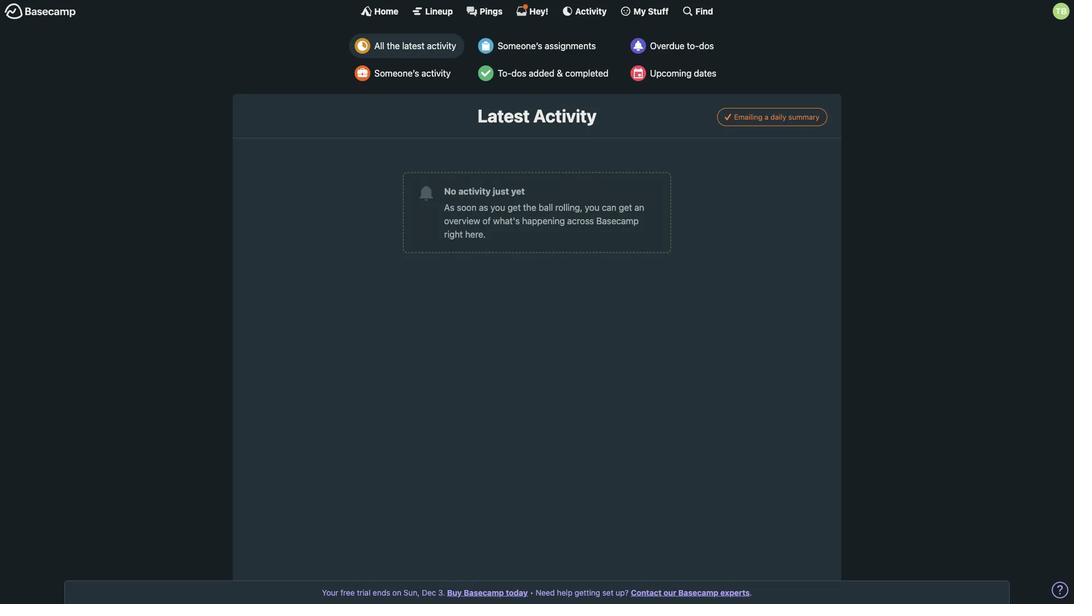 Task type: describe. For each thing, give the bounding box(es) containing it.
0 vertical spatial the
[[387, 41, 400, 51]]

the inside no activity just yet as soon as you get the ball rolling, you can get an overview of what's happening across basecamp right here.
[[524, 202, 537, 213]]

as
[[445, 202, 455, 213]]

activity inside the 'main' element
[[576, 6, 607, 16]]

emailing a daily summary
[[735, 113, 820, 121]]

assignments
[[545, 41, 596, 51]]

what's
[[494, 215, 520, 226]]

switch accounts image
[[4, 3, 76, 20]]

1 get from the left
[[508, 202, 521, 213]]

here.
[[466, 229, 486, 240]]

an
[[635, 202, 645, 213]]

to-
[[498, 68, 512, 79]]

daily
[[771, 113, 787, 121]]

emailing a daily summary button
[[718, 108, 828, 126]]

latest activity
[[478, 105, 597, 127]]

free
[[341, 588, 355, 598]]

•
[[530, 588, 534, 598]]

trial
[[357, 588, 371, 598]]

&
[[557, 68, 563, 79]]

0 vertical spatial activity
[[427, 41, 457, 51]]

pings button
[[467, 6, 503, 17]]

all the latest activity
[[375, 41, 457, 51]]

find button
[[683, 6, 714, 17]]

of
[[483, 215, 491, 226]]

soon
[[457, 202, 477, 213]]

to-dos added & completed
[[498, 68, 609, 79]]

all
[[375, 41, 385, 51]]

upcoming dates
[[650, 68, 717, 79]]

my stuff
[[634, 6, 669, 16]]

overdue
[[650, 41, 685, 51]]

schedule image
[[631, 66, 647, 81]]

ends
[[373, 588, 391, 598]]

home
[[375, 6, 399, 16]]

up?
[[616, 588, 629, 598]]

to-
[[687, 41, 700, 51]]

just
[[493, 186, 509, 196]]

your
[[322, 588, 339, 598]]

contact our basecamp experts link
[[631, 588, 750, 598]]

buy
[[447, 588, 462, 598]]

someone's assignments
[[498, 41, 596, 51]]

on
[[393, 588, 402, 598]]

2 get from the left
[[619, 202, 633, 213]]

reports image
[[631, 38, 647, 54]]

activity report image
[[355, 38, 371, 54]]

contact
[[631, 588, 662, 598]]

tim burton image
[[1054, 3, 1070, 20]]

dates
[[695, 68, 717, 79]]

3.
[[439, 588, 445, 598]]

find
[[696, 6, 714, 16]]

dos inside 'link'
[[700, 41, 715, 51]]

all the latest activity link
[[349, 34, 465, 58]]

overdue to-dos
[[650, 41, 715, 51]]

summary
[[789, 113, 820, 121]]

activity for no activity just yet as soon as you get the ball rolling, you can get an overview of what's happening across basecamp right here.
[[459, 186, 491, 196]]

upcoming
[[650, 68, 692, 79]]

your free trial ends on sun, dec  3. buy basecamp today • need help getting set up? contact our basecamp experts .
[[322, 588, 753, 598]]

someone's assignments link
[[473, 34, 617, 58]]



Task type: locate. For each thing, give the bounding box(es) containing it.
basecamp right our
[[679, 588, 719, 598]]

someone's inside someone's activity link
[[375, 68, 419, 79]]

the left ball
[[524, 202, 537, 213]]

stuff
[[649, 6, 669, 16]]

activity up assignments on the right of the page
[[576, 6, 607, 16]]

activity link
[[562, 6, 607, 17]]

0 horizontal spatial basecamp
[[464, 588, 504, 598]]

0 vertical spatial dos
[[700, 41, 715, 51]]

someone's activity
[[375, 68, 451, 79]]

2 you from the left
[[585, 202, 600, 213]]

our
[[664, 588, 677, 598]]

dos
[[700, 41, 715, 51], [512, 68, 527, 79]]

the
[[387, 41, 400, 51], [524, 202, 537, 213]]

activity
[[427, 41, 457, 51], [422, 68, 451, 79], [459, 186, 491, 196]]

1 vertical spatial activity
[[534, 105, 597, 127]]

get up what's
[[508, 202, 521, 213]]

0 horizontal spatial you
[[491, 202, 506, 213]]

the right 'all'
[[387, 41, 400, 51]]

activity right latest
[[427, 41, 457, 51]]

0 horizontal spatial dos
[[512, 68, 527, 79]]

activity
[[576, 6, 607, 16], [534, 105, 597, 127]]

todo image
[[478, 66, 494, 81]]

need
[[536, 588, 555, 598]]

yet
[[512, 186, 525, 196]]

right
[[445, 229, 463, 240]]

basecamp
[[597, 215, 639, 226], [464, 588, 504, 598], [679, 588, 719, 598]]

overview
[[445, 215, 481, 226]]

someone's for someone's activity
[[375, 68, 419, 79]]

someone's
[[498, 41, 543, 51], [375, 68, 419, 79]]

activity down & at the top right of page
[[534, 105, 597, 127]]

1 horizontal spatial someone's
[[498, 41, 543, 51]]

hey!
[[530, 6, 549, 16]]

0 vertical spatial someone's
[[498, 41, 543, 51]]

to-dos added & completed link
[[473, 61, 617, 86]]

latest
[[403, 41, 425, 51]]

get
[[508, 202, 521, 213], [619, 202, 633, 213]]

latest
[[478, 105, 530, 127]]

completed
[[566, 68, 609, 79]]

happening
[[523, 215, 565, 226]]

get left an
[[619, 202, 633, 213]]

overdue to-dos link
[[625, 34, 725, 58]]

1 vertical spatial activity
[[422, 68, 451, 79]]

basecamp inside no activity just yet as soon as you get the ball rolling, you can get an overview of what's happening across basecamp right here.
[[597, 215, 639, 226]]

emailing
[[735, 113, 763, 121]]

rolling,
[[556, 202, 583, 213]]

across
[[568, 215, 594, 226]]

today
[[506, 588, 528, 598]]

someone's up to- in the left top of the page
[[498, 41, 543, 51]]

basecamp down can
[[597, 215, 639, 226]]

1 horizontal spatial the
[[524, 202, 537, 213]]

added
[[529, 68, 555, 79]]

sun,
[[404, 588, 420, 598]]

1 vertical spatial someone's
[[375, 68, 419, 79]]

0 horizontal spatial get
[[508, 202, 521, 213]]

1 vertical spatial the
[[524, 202, 537, 213]]

my stuff button
[[621, 6, 669, 17]]

activity down all the latest activity
[[422, 68, 451, 79]]

someone's for someone's assignments
[[498, 41, 543, 51]]

1 vertical spatial dos
[[512, 68, 527, 79]]

main element
[[0, 0, 1075, 22]]

someone's down all the latest activity link
[[375, 68, 419, 79]]

my
[[634, 6, 646, 16]]

someone's activity link
[[349, 61, 465, 86]]

no
[[445, 186, 457, 196]]

activity for someone's activity
[[422, 68, 451, 79]]

0 horizontal spatial the
[[387, 41, 400, 51]]

0 horizontal spatial someone's
[[375, 68, 419, 79]]

buy basecamp today link
[[447, 588, 528, 598]]

person report image
[[355, 66, 371, 81]]

getting
[[575, 588, 601, 598]]

as
[[479, 202, 489, 213]]

ball
[[539, 202, 553, 213]]

home link
[[361, 6, 399, 17]]

pings
[[480, 6, 503, 16]]

no activity just yet as soon as you get the ball rolling, you can get an overview of what's happening across basecamp right here.
[[445, 186, 645, 240]]

dos up "dates"
[[700, 41, 715, 51]]

upcoming dates link
[[625, 61, 725, 86]]

0 vertical spatial activity
[[576, 6, 607, 16]]

1 horizontal spatial you
[[585, 202, 600, 213]]

activity inside no activity just yet as soon as you get the ball rolling, you can get an overview of what's happening across basecamp right here.
[[459, 186, 491, 196]]

.
[[750, 588, 753, 598]]

lineup
[[426, 6, 453, 16]]

basecamp right buy
[[464, 588, 504, 598]]

a
[[765, 113, 769, 121]]

1 horizontal spatial get
[[619, 202, 633, 213]]

2 vertical spatial activity
[[459, 186, 491, 196]]

you
[[491, 202, 506, 213], [585, 202, 600, 213]]

activity up soon
[[459, 186, 491, 196]]

help
[[557, 588, 573, 598]]

can
[[602, 202, 617, 213]]

dec
[[422, 588, 436, 598]]

lineup link
[[412, 6, 453, 17]]

2 horizontal spatial basecamp
[[679, 588, 719, 598]]

you right as
[[491, 202, 506, 213]]

someone's inside someone's assignments 'link'
[[498, 41, 543, 51]]

experts
[[721, 588, 750, 598]]

1 horizontal spatial basecamp
[[597, 215, 639, 226]]

assignment image
[[478, 38, 494, 54]]

hey! button
[[516, 4, 549, 17]]

set
[[603, 588, 614, 598]]

1 you from the left
[[491, 202, 506, 213]]

1 horizontal spatial dos
[[700, 41, 715, 51]]

you left can
[[585, 202, 600, 213]]

dos left added
[[512, 68, 527, 79]]



Task type: vqa. For each thing, say whether or not it's contained in the screenshot.
right Terry Turtle icon
no



